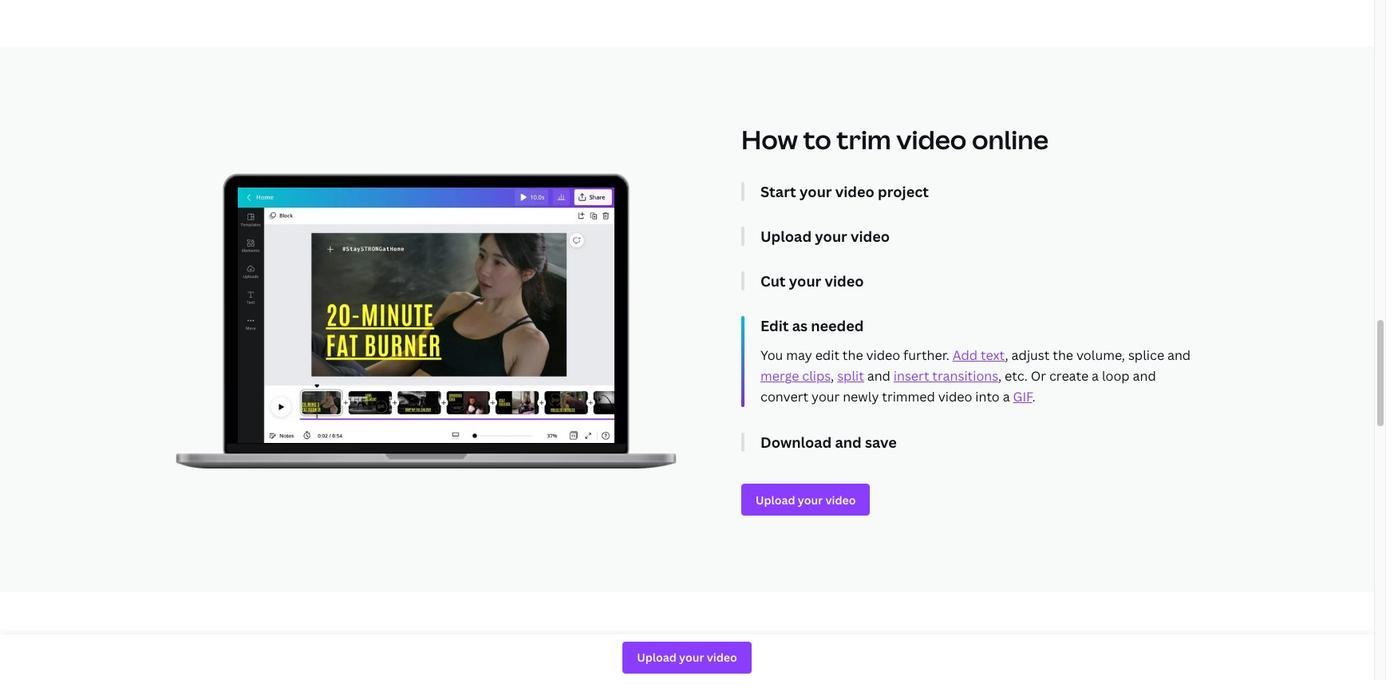 Task type: locate. For each thing, give the bounding box(es) containing it.
a left gif link
[[1003, 388, 1010, 406]]

insert transitions link
[[894, 367, 999, 385]]

video inside the you may edit the video further. add text , adjust the volume, splice and merge clips , split and insert transitions
[[866, 347, 901, 364]]

adjust
[[1012, 347, 1050, 364]]

your down clips
[[812, 388, 840, 406]]

0 horizontal spatial trim
[[674, 651, 704, 670]]

1 vertical spatial trim
[[674, 651, 704, 670]]

a right the cut
[[752, 651, 761, 670]]

your inside ", etc. or create a loop and convert your newly trimmed video into a"
[[812, 388, 840, 406]]

, etc. or create a loop and convert your newly trimmed video into a
[[761, 367, 1156, 406]]

trimmed
[[882, 388, 935, 406]]

edit as needed
[[761, 316, 864, 336]]

, up etc.
[[1005, 347, 1009, 364]]

splice
[[1128, 347, 1165, 364]]

trim right i
[[674, 651, 704, 670]]

1 horizontal spatial a
[[1003, 388, 1010, 406]]

0 horizontal spatial the
[[843, 347, 863, 364]]

your for cut
[[789, 272, 822, 291]]

i
[[666, 651, 671, 670]]

2 vertical spatial a
[[752, 651, 761, 670]]

into
[[976, 388, 1000, 406]]

your for start
[[800, 182, 832, 201]]

online
[[972, 122, 1049, 157]]

add
[[953, 347, 978, 364]]

1 horizontal spatial how
[[741, 122, 798, 157]]

your right the start
[[800, 182, 832, 201]]

video up insert
[[866, 347, 901, 364]]

start your video project
[[761, 182, 929, 201]]

your right upload
[[815, 227, 848, 246]]

how inside 'dropdown button'
[[610, 651, 641, 670]]

2 horizontal spatial ,
[[1005, 347, 1009, 364]]

1 horizontal spatial trim
[[837, 122, 891, 157]]

2 horizontal spatial a
[[1092, 367, 1099, 385]]

trim right 'to'
[[837, 122, 891, 157]]

0 vertical spatial how
[[741, 122, 798, 157]]

how do i trim or cut a video on mobile? button
[[610, 632, 1200, 680]]

and down splice
[[1133, 367, 1156, 385]]

etc.
[[1005, 367, 1028, 385]]

mobile?
[[828, 651, 883, 670]]

1 vertical spatial how
[[610, 651, 641, 670]]

start your video project button
[[761, 182, 1200, 201]]

a
[[1092, 367, 1099, 385], [1003, 388, 1010, 406], [752, 651, 761, 670]]

1 vertical spatial a
[[1003, 388, 1010, 406]]

or
[[707, 651, 723, 670]]

your
[[800, 182, 832, 201], [815, 227, 848, 246], [789, 272, 822, 291], [812, 388, 840, 406]]

0 horizontal spatial how
[[610, 651, 641, 670]]

video down insert transitions link
[[938, 388, 973, 406]]

download and save button
[[761, 433, 1200, 452]]

trim
[[837, 122, 891, 157], [674, 651, 704, 670]]

save
[[865, 433, 897, 452]]

create
[[1050, 367, 1089, 385]]

how left do
[[610, 651, 641, 670]]

split
[[837, 367, 864, 385]]

, left etc.
[[999, 367, 1002, 385]]

the up create
[[1053, 347, 1074, 364]]

how do i trim or cut a video on mobile?
[[610, 651, 883, 670]]

video inside ", etc. or create a loop and convert your newly trimmed video into a"
[[938, 388, 973, 406]]

1 horizontal spatial ,
[[999, 367, 1002, 385]]

the up split link
[[843, 347, 863, 364]]

video left 'on'
[[764, 651, 803, 670]]

,
[[1005, 347, 1009, 364], [831, 367, 834, 385], [999, 367, 1002, 385]]

video
[[897, 122, 967, 157], [835, 182, 875, 201], [851, 227, 890, 246], [825, 272, 864, 291], [866, 347, 901, 364], [938, 388, 973, 406], [764, 651, 803, 670]]

video left project
[[835, 182, 875, 201]]

start
[[761, 182, 796, 201]]

cut your video button
[[761, 272, 1200, 291]]

cut
[[761, 272, 786, 291]]

and left save
[[835, 433, 862, 452]]

0 vertical spatial a
[[1092, 367, 1099, 385]]

and up newly on the bottom right of the page
[[867, 367, 891, 385]]

how to cut a video online image
[[238, 187, 615, 443]]

1 horizontal spatial the
[[1053, 347, 1074, 364]]

and
[[1168, 347, 1191, 364], [867, 367, 891, 385], [1133, 367, 1156, 385], [835, 433, 862, 452]]

how
[[741, 122, 798, 157], [610, 651, 641, 670]]

gif
[[1013, 388, 1032, 406]]

your right the cut
[[789, 272, 822, 291]]

a left loop
[[1092, 367, 1099, 385]]

you
[[761, 347, 783, 364]]

your for upload
[[815, 227, 848, 246]]

needed
[[811, 316, 864, 336]]

, left split link
[[831, 367, 834, 385]]

upload your video
[[761, 227, 890, 246]]

0 horizontal spatial a
[[752, 651, 761, 670]]

the
[[843, 347, 863, 364], [1053, 347, 1074, 364]]

loop
[[1102, 367, 1130, 385]]

how for how do i trim or cut a video on mobile?
[[610, 651, 641, 670]]

how left 'to'
[[741, 122, 798, 157]]

a inside 'dropdown button'
[[752, 651, 761, 670]]



Task type: describe. For each thing, give the bounding box(es) containing it.
add text link
[[953, 347, 1005, 364]]

and right splice
[[1168, 347, 1191, 364]]

edit
[[761, 316, 789, 336]]

video up the needed
[[825, 272, 864, 291]]

, inside ", etc. or create a loop and convert your newly trimmed video into a"
[[999, 367, 1002, 385]]

download
[[761, 433, 832, 452]]

clips
[[802, 367, 831, 385]]

video up project
[[897, 122, 967, 157]]

project
[[878, 182, 929, 201]]

may
[[786, 347, 812, 364]]

.
[[1032, 388, 1036, 406]]

cut
[[726, 651, 749, 670]]

merge
[[761, 367, 799, 385]]

cut your video
[[761, 272, 864, 291]]

how for how to trim video online
[[741, 122, 798, 157]]

upload
[[761, 227, 812, 246]]

you may edit the video further. add text , adjust the volume, splice and merge clips , split and insert transitions
[[761, 347, 1191, 385]]

convert
[[761, 388, 809, 406]]

further.
[[904, 347, 950, 364]]

0 horizontal spatial ,
[[831, 367, 834, 385]]

transitions
[[933, 367, 999, 385]]

1 the from the left
[[843, 347, 863, 364]]

to
[[803, 122, 831, 157]]

how to trim video online
[[741, 122, 1049, 157]]

upload your video button
[[761, 227, 1200, 246]]

download and save
[[761, 433, 897, 452]]

split link
[[837, 367, 864, 385]]

text
[[981, 347, 1005, 364]]

and inside ", etc. or create a loop and convert your newly trimmed video into a"
[[1133, 367, 1156, 385]]

do
[[645, 651, 663, 670]]

as
[[792, 316, 808, 336]]

edit
[[815, 347, 840, 364]]

or
[[1031, 367, 1046, 385]]

gif .
[[1013, 388, 1036, 406]]

trim inside how do i trim or cut a video on mobile? 'dropdown button'
[[674, 651, 704, 670]]

newly
[[843, 388, 879, 406]]

merge clips link
[[761, 367, 831, 385]]

video inside 'dropdown button'
[[764, 651, 803, 670]]

on
[[806, 651, 824, 670]]

insert
[[894, 367, 929, 385]]

0 vertical spatial trim
[[837, 122, 891, 157]]

volume,
[[1077, 347, 1125, 364]]

gif link
[[1013, 388, 1032, 406]]

edit as needed button
[[761, 316, 1200, 336]]

video down start your video project
[[851, 227, 890, 246]]

2 the from the left
[[1053, 347, 1074, 364]]



Task type: vqa. For each thing, say whether or not it's contained in the screenshot.
the convert
yes



